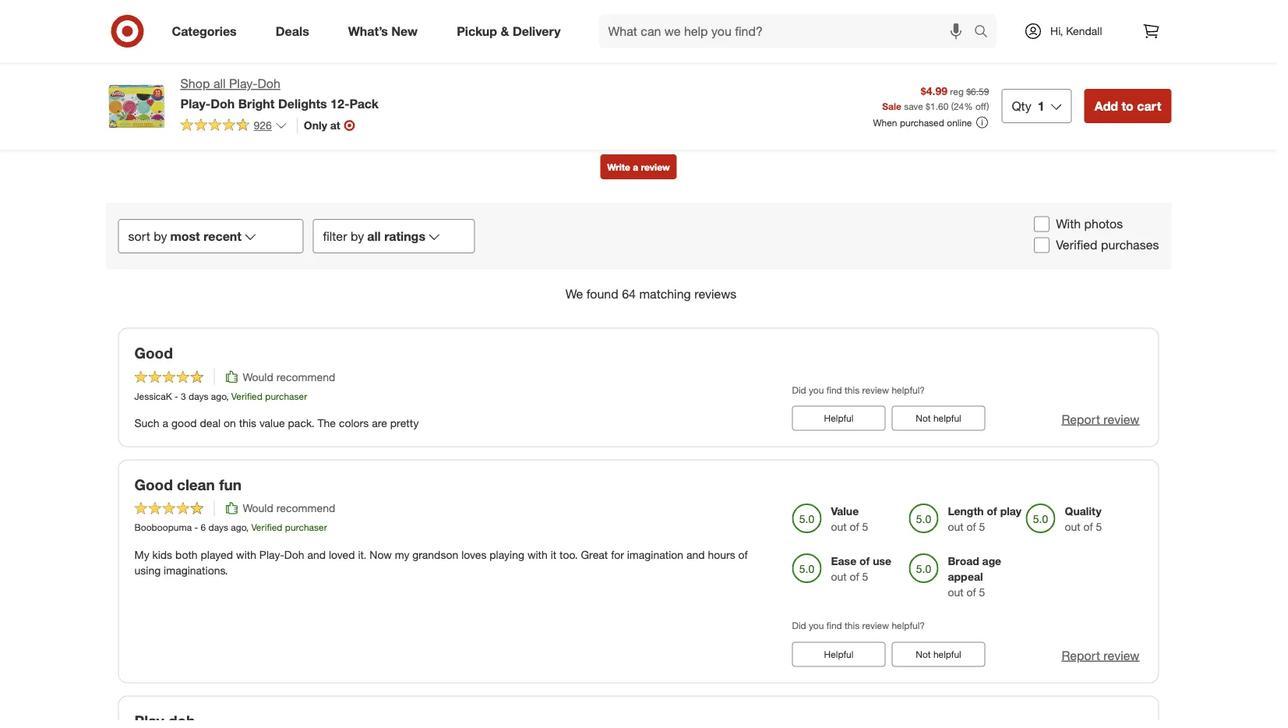 Task type: vqa. For each thing, say whether or not it's contained in the screenshot.
Report review
yes



Task type: locate. For each thing, give the bounding box(es) containing it.
0 horizontal spatial and
[[307, 548, 326, 561]]

0 vertical spatial play-
[[229, 76, 258, 91]]

of up ease
[[850, 520, 860, 534]]

this
[[845, 384, 860, 395], [239, 416, 257, 429], [845, 620, 860, 632]]

2 by from the left
[[351, 228, 364, 244]]

- left 3 at the left bottom of the page
[[175, 390, 178, 402]]

using
[[134, 563, 161, 577]]

2 not helpful button from the top
[[892, 642, 986, 667]]

imaginations.
[[164, 563, 228, 577]]

days for good
[[189, 390, 209, 402]]

2 vertical spatial doh
[[284, 548, 304, 561]]

1 vertical spatial purchaser
[[285, 522, 327, 533]]

2 good from the top
[[134, 476, 173, 494]]

would recommend up pack.
[[243, 370, 336, 383]]

5 down quality
[[1097, 520, 1103, 534]]

verified down with
[[1056, 237, 1098, 252]]

1 report from the top
[[1062, 412, 1101, 427]]

1 helpful button from the top
[[792, 406, 886, 431]]

did you find this review helpful? for would recommend
[[792, 384, 925, 395]]

0 vertical spatial days
[[189, 390, 209, 402]]

out for ease of use out of 5
[[831, 570, 847, 584]]

12-
[[331, 96, 350, 111]]

1 vertical spatial a
[[163, 416, 168, 429]]

5 for ease of use out of 5
[[863, 570, 869, 584]]

all inside the shop all play-doh play-doh bright delights 12-pack
[[214, 76, 226, 91]]

0 vertical spatial a
[[633, 161, 639, 173]]

1 vertical spatial helpful button
[[792, 642, 886, 667]]

verified
[[1056, 237, 1098, 252], [231, 390, 263, 402], [251, 522, 283, 533]]

&
[[501, 23, 509, 39]]

0 horizontal spatial with
[[236, 548, 256, 561]]

2 report from the top
[[1062, 648, 1101, 663]]

0 vertical spatial helpful
[[934, 412, 962, 424]]

0 horizontal spatial all
[[214, 76, 226, 91]]

recommend for good clean fun
[[276, 501, 336, 515]]

all right 'shop' at the top left
[[214, 76, 226, 91]]

filter by all ratings
[[323, 228, 426, 244]]

recommend
[[276, 370, 336, 383], [276, 501, 336, 515]]

of down ease
[[850, 570, 860, 584]]

1 horizontal spatial ago
[[231, 522, 246, 533]]

1 would recommend from the top
[[243, 370, 336, 383]]

played
[[201, 548, 233, 561]]

value up ease
[[831, 505, 859, 518]]

2 helpful button from the top
[[792, 642, 886, 667]]

a for write
[[633, 161, 639, 173]]

1 by from the left
[[154, 228, 167, 244]]

would up booboopuma - 6 days ago , verified purchaser
[[243, 501, 273, 515]]

1 not helpful from the top
[[916, 412, 962, 424]]

doh
[[258, 76, 281, 91], [211, 96, 235, 111], [284, 548, 304, 561]]

of left play
[[987, 505, 998, 518]]

and left 'hours' on the bottom right of page
[[687, 548, 705, 561]]

1 vertical spatial you
[[809, 620, 824, 632]]

good for good clean fun
[[134, 476, 173, 494]]

1 horizontal spatial ,
[[246, 522, 249, 533]]

0 vertical spatial not
[[916, 412, 931, 424]]

recommend for good
[[276, 370, 336, 383]]

for
[[611, 548, 624, 561]]

out inside broad age appeal out of 5
[[948, 586, 964, 599]]

1 find from the top
[[827, 384, 842, 395]]

1 vertical spatial good
[[134, 476, 173, 494]]

shop
[[180, 76, 210, 91]]

verified purchases
[[1056, 237, 1160, 252]]

verified for good
[[231, 390, 263, 402]]

1 you from the top
[[809, 384, 824, 395]]

2 not from the top
[[916, 648, 931, 660]]

out for broad age appeal out of 5
[[948, 586, 964, 599]]

doh up bright
[[258, 76, 281, 91]]

2 not helpful from the top
[[916, 648, 962, 660]]

5 inside quality out of 5
[[1097, 520, 1103, 534]]

1 vertical spatial report
[[1062, 648, 1101, 663]]

1 vertical spatial would recommend
[[243, 501, 336, 515]]

by right filter
[[351, 228, 364, 244]]

1 vertical spatial play-
[[180, 96, 211, 111]]

2 you from the top
[[809, 620, 824, 632]]

this for would recommend
[[845, 384, 860, 395]]

, for good clean fun
[[246, 522, 249, 533]]

ago for good clean fun
[[231, 522, 246, 533]]

days right 6
[[209, 522, 228, 533]]

would recommend
[[243, 370, 336, 383], [243, 501, 336, 515]]

With photos checkbox
[[1035, 216, 1050, 232]]

verified right 6
[[251, 522, 283, 533]]

2 would recommend from the top
[[243, 501, 336, 515]]

5 down value out of 5
[[863, 570, 869, 584]]

64
[[622, 286, 636, 301]]

2 vertical spatial this
[[845, 620, 860, 632]]

out inside length of play out of 5
[[948, 520, 964, 534]]

broad age appeal out of 5
[[948, 554, 1002, 599]]

this for out of 5
[[845, 620, 860, 632]]

good
[[171, 416, 197, 429]]

0 horizontal spatial ,
[[226, 390, 229, 402]]

1 vertical spatial not helpful button
[[892, 642, 986, 667]]

write a review button
[[600, 154, 677, 179]]

length
[[948, 505, 984, 518]]

good up jessicak
[[134, 344, 173, 362]]

, right 6
[[246, 522, 249, 533]]

1 vertical spatial report review button
[[1062, 646, 1140, 664]]

reviews
[[695, 286, 737, 301]]

clean
[[177, 476, 215, 494]]

imagination
[[627, 548, 684, 561]]

a inside button
[[633, 161, 639, 173]]

delights
[[278, 96, 327, 111]]

2 with from the left
[[528, 548, 548, 561]]

helpful? for would recommend
[[892, 384, 925, 395]]

$6.59
[[967, 85, 990, 97]]

of inside quality out of 5
[[1084, 520, 1094, 534]]

with right the played
[[236, 548, 256, 561]]

play- down booboopuma - 6 days ago , verified purchaser
[[259, 548, 284, 561]]

5 inside length of play out of 5
[[980, 520, 986, 534]]

a right 'write'
[[633, 161, 639, 173]]

1 vertical spatial did
[[792, 620, 807, 632]]

out down length
[[948, 520, 964, 534]]

by
[[154, 228, 167, 244], [351, 228, 364, 244]]

2 horizontal spatial play-
[[259, 548, 284, 561]]

1 helpful from the top
[[824, 412, 854, 424]]

926 link
[[180, 118, 288, 136]]

0 vertical spatial report review
[[1062, 412, 1140, 427]]

it.
[[358, 548, 367, 561]]

doh up 926 link
[[211, 96, 235, 111]]

did for would recommend
[[792, 384, 807, 395]]

out down appeal
[[948, 586, 964, 599]]

0 vertical spatial all
[[214, 76, 226, 91]]

1 vertical spatial ago
[[231, 522, 246, 533]]

1 vertical spatial recommend
[[276, 501, 336, 515]]

sale
[[883, 100, 902, 112]]

report review button for out of 5
[[1062, 646, 1140, 664]]

it
[[551, 548, 557, 561]]

of inside broad age appeal out of 5
[[967, 586, 977, 599]]

recommend up loved
[[276, 501, 336, 515]]

of left use
[[860, 554, 870, 568]]

verified up on
[[231, 390, 263, 402]]

2 find from the top
[[827, 620, 842, 632]]

1 report review from the top
[[1062, 412, 1140, 427]]

good left clean at the bottom of the page
[[134, 476, 173, 494]]

1.60
[[931, 100, 949, 112]]

0 vertical spatial doh
[[258, 76, 281, 91]]

good for good
[[134, 344, 173, 362]]

0 vertical spatial helpful
[[824, 412, 854, 424]]

out inside 'ease of use out of 5'
[[831, 570, 847, 584]]

when
[[873, 117, 898, 128]]

helpful?
[[892, 384, 925, 395], [892, 620, 925, 632]]

1 and from the left
[[307, 548, 326, 561]]

0 horizontal spatial -
[[175, 390, 178, 402]]

1 vertical spatial all
[[367, 228, 381, 244]]

ease of use out of 5
[[831, 554, 892, 584]]

5 inside value out of 5
[[863, 520, 869, 534]]

2 did you find this review helpful? from the top
[[792, 620, 925, 632]]

too.
[[560, 548, 578, 561]]

by for filter by
[[351, 228, 364, 244]]

0 vertical spatial -
[[175, 390, 178, 402]]

out up ease
[[831, 520, 847, 534]]

filter
[[323, 228, 347, 244]]

,
[[226, 390, 229, 402], [246, 522, 249, 533]]

0 vertical spatial did you find this review helpful?
[[792, 384, 925, 395]]

not helpful
[[916, 412, 962, 424], [916, 648, 962, 660]]

would up jessicak - 3 days ago , verified purchaser
[[243, 370, 273, 383]]

not helpful button for out of 5
[[892, 642, 986, 667]]

0 vertical spatial not helpful
[[916, 412, 962, 424]]

1 vertical spatial find
[[827, 620, 842, 632]]

0 vertical spatial would recommend
[[243, 370, 336, 383]]

0 vertical spatial would
[[243, 370, 273, 383]]

5 inside 'ease of use out of 5'
[[863, 570, 869, 584]]

helpful for out of 5
[[824, 648, 854, 660]]

2 vertical spatial play-
[[259, 548, 284, 561]]

2 helpful? from the top
[[892, 620, 925, 632]]

2 vertical spatial verified
[[251, 522, 283, 533]]

0 vertical spatial report review button
[[1062, 410, 1140, 428]]

1 vertical spatial would
[[243, 501, 273, 515]]

of right 'hours' on the bottom right of page
[[739, 548, 748, 561]]

a right such
[[163, 416, 168, 429]]

1 horizontal spatial and
[[687, 548, 705, 561]]

loves
[[462, 548, 487, 561]]

hours
[[708, 548, 736, 561]]

0 vertical spatial did
[[792, 384, 807, 395]]

out
[[831, 520, 847, 534], [948, 520, 964, 534], [1065, 520, 1081, 534], [831, 570, 847, 584], [948, 586, 964, 599]]

out down quality
[[1065, 520, 1081, 534]]

only
[[304, 118, 327, 132]]

and left loved
[[307, 548, 326, 561]]

1 vertical spatial doh
[[211, 96, 235, 111]]

0 vertical spatial good
[[134, 344, 173, 362]]

2 report review button from the top
[[1062, 646, 1140, 664]]

1 recommend from the top
[[276, 370, 336, 383]]

0 vertical spatial helpful button
[[792, 406, 886, 431]]

0 horizontal spatial play-
[[180, 96, 211, 111]]

5 inside broad age appeal out of 5
[[980, 586, 986, 599]]

0 horizontal spatial by
[[154, 228, 167, 244]]

purchaser for good
[[265, 390, 307, 402]]

not helpful for out of 5
[[916, 648, 962, 660]]

0 vertical spatial ,
[[226, 390, 229, 402]]

, up on
[[226, 390, 229, 402]]

1 would from the top
[[243, 370, 273, 383]]

1 horizontal spatial play-
[[229, 76, 258, 91]]

add to cart button
[[1085, 89, 1172, 123]]

what's new
[[348, 23, 418, 39]]

not
[[916, 412, 931, 424], [916, 648, 931, 660]]

1 did from the top
[[792, 384, 807, 395]]

verified for good clean fun
[[251, 522, 283, 533]]

1 vertical spatial helpful
[[934, 648, 962, 660]]

with left 'it'
[[528, 548, 548, 561]]

value left pack.
[[260, 416, 285, 429]]

What can we help you find? suggestions appear below search field
[[599, 14, 978, 48]]

1 horizontal spatial -
[[195, 522, 198, 533]]

add
[[1095, 98, 1119, 113]]

(
[[952, 100, 954, 112]]

0 vertical spatial purchaser
[[265, 390, 307, 402]]

1 report review button from the top
[[1062, 410, 1140, 428]]

would for good
[[243, 370, 273, 383]]

we
[[566, 286, 583, 301]]

1 horizontal spatial by
[[351, 228, 364, 244]]

%
[[965, 100, 973, 112]]

save
[[904, 100, 924, 112]]

1 vertical spatial did you find this review helpful?
[[792, 620, 925, 632]]

qty 1
[[1012, 98, 1045, 113]]

1 vertical spatial report review
[[1062, 648, 1140, 663]]

recommend up pack.
[[276, 370, 336, 383]]

1 horizontal spatial value
[[831, 505, 859, 518]]

0 vertical spatial you
[[809, 384, 824, 395]]

- for good clean fun
[[195, 522, 198, 533]]

1 vertical spatial verified
[[231, 390, 263, 402]]

2 helpful from the top
[[934, 648, 962, 660]]

bright
[[238, 96, 275, 111]]

1 helpful from the top
[[934, 412, 962, 424]]

by right the sort on the left top of page
[[154, 228, 167, 244]]

ago up the played
[[231, 522, 246, 533]]

helpful
[[824, 412, 854, 424], [824, 648, 854, 660]]

2 report review from the top
[[1062, 648, 1140, 663]]

1 vertical spatial not
[[916, 648, 931, 660]]

1 not from the top
[[916, 412, 931, 424]]

0 vertical spatial not helpful button
[[892, 406, 986, 431]]

matching
[[640, 286, 691, 301]]

with
[[1056, 216, 1081, 232]]

1 vertical spatial days
[[209, 522, 228, 533]]

0 vertical spatial report
[[1062, 412, 1101, 427]]

by for sort by
[[154, 228, 167, 244]]

quality
[[1065, 505, 1102, 518]]

0 horizontal spatial value
[[260, 416, 285, 429]]

2 would from the top
[[243, 501, 273, 515]]

doh left loved
[[284, 548, 304, 561]]

booboopuma
[[134, 522, 192, 533]]

1 vertical spatial not helpful
[[916, 648, 962, 660]]

1 vertical spatial helpful?
[[892, 620, 925, 632]]

1 good from the top
[[134, 344, 173, 362]]

0 vertical spatial value
[[260, 416, 285, 429]]

1 horizontal spatial with
[[528, 548, 548, 561]]

helpful for would recommend
[[824, 412, 854, 424]]

purchased
[[900, 117, 945, 128]]

would recommend up booboopuma - 6 days ago , verified purchaser
[[243, 501, 336, 515]]

helpful? for out of 5
[[892, 620, 925, 632]]

24
[[954, 100, 965, 112]]

5 down appeal
[[980, 586, 986, 599]]

write a review
[[607, 161, 670, 173]]

2 helpful from the top
[[824, 648, 854, 660]]

0 vertical spatial helpful?
[[892, 384, 925, 395]]

of down quality
[[1084, 520, 1094, 534]]

- left 6
[[195, 522, 198, 533]]

2 horizontal spatial doh
[[284, 548, 304, 561]]

$
[[926, 100, 931, 112]]

0 horizontal spatial ago
[[211, 390, 226, 402]]

1 horizontal spatial a
[[633, 161, 639, 173]]

1 not helpful button from the top
[[892, 406, 986, 431]]

play- up bright
[[229, 76, 258, 91]]

2 and from the left
[[687, 548, 705, 561]]

helpful button for would recommend
[[792, 406, 886, 431]]

-
[[175, 390, 178, 402], [195, 522, 198, 533]]

out for length of play out of 5
[[948, 520, 964, 534]]

did you find this review helpful? for out of 5
[[792, 620, 925, 632]]

2 did from the top
[[792, 620, 807, 632]]

all left the ratings
[[367, 228, 381, 244]]

quality out of 5
[[1065, 505, 1103, 534]]

1 vertical spatial ,
[[246, 522, 249, 533]]

would for good clean fun
[[243, 501, 273, 515]]

Verified purchases checkbox
[[1035, 237, 1050, 253]]

0 vertical spatial recommend
[[276, 370, 336, 383]]

not helpful button
[[892, 406, 986, 431], [892, 642, 986, 667]]

the
[[318, 416, 336, 429]]

report review
[[1062, 412, 1140, 427], [1062, 648, 1140, 663]]

0 vertical spatial this
[[845, 384, 860, 395]]

1 vertical spatial this
[[239, 416, 257, 429]]

value inside value out of 5
[[831, 505, 859, 518]]

0 horizontal spatial a
[[163, 416, 168, 429]]

helpful for would recommend
[[934, 412, 962, 424]]

out down ease
[[831, 570, 847, 584]]

off
[[976, 100, 987, 112]]

of down appeal
[[967, 586, 977, 599]]

0 vertical spatial find
[[827, 384, 842, 395]]

kids
[[152, 548, 172, 561]]

play- down 'shop' at the top left
[[180, 96, 211, 111]]

1 vertical spatial value
[[831, 505, 859, 518]]

a
[[633, 161, 639, 173], [163, 416, 168, 429]]

0 horizontal spatial doh
[[211, 96, 235, 111]]

recent
[[204, 228, 242, 244]]

days right 3 at the left bottom of the page
[[189, 390, 209, 402]]

1 helpful? from the top
[[892, 384, 925, 395]]

5 up 'ease of use out of 5'
[[863, 520, 869, 534]]

helpful for out of 5
[[934, 648, 962, 660]]

of
[[987, 505, 998, 518], [850, 520, 860, 534], [967, 520, 977, 534], [1084, 520, 1094, 534], [739, 548, 748, 561], [860, 554, 870, 568], [850, 570, 860, 584], [967, 586, 977, 599]]

2 recommend from the top
[[276, 501, 336, 515]]

0 vertical spatial ago
[[211, 390, 226, 402]]

review
[[641, 161, 670, 173], [863, 384, 890, 395], [1104, 412, 1140, 427], [863, 620, 890, 632], [1104, 648, 1140, 663]]

5 down length
[[980, 520, 986, 534]]

1 did you find this review helpful? from the top
[[792, 384, 925, 395]]

ago up 'deal'
[[211, 390, 226, 402]]

loved
[[329, 548, 355, 561]]

1 vertical spatial helpful
[[824, 648, 854, 660]]

value out of 5
[[831, 505, 869, 534]]

jessicak
[[134, 390, 172, 402]]

1 vertical spatial -
[[195, 522, 198, 533]]



Task type: describe. For each thing, give the bounding box(es) containing it.
- for good
[[175, 390, 178, 402]]

not for would recommend
[[916, 412, 931, 424]]

of down length
[[967, 520, 977, 534]]

sort
[[128, 228, 150, 244]]

of inside value out of 5
[[850, 520, 860, 534]]

to
[[1122, 98, 1134, 113]]

broad
[[948, 554, 980, 568]]

out inside quality out of 5
[[1065, 520, 1081, 534]]

length of play out of 5
[[948, 505, 1022, 534]]

grandson
[[413, 548, 459, 561]]

delivery
[[513, 23, 561, 39]]

new
[[392, 23, 418, 39]]

when purchased online
[[873, 117, 972, 128]]

helpful button for out of 5
[[792, 642, 886, 667]]

my
[[395, 548, 410, 561]]

out inside value out of 5
[[831, 520, 847, 534]]

report for would recommend
[[1062, 412, 1101, 427]]

ago for good
[[211, 390, 226, 402]]

now
[[370, 548, 392, 561]]

report for out of 5
[[1062, 648, 1101, 663]]

would recommend for good clean fun
[[243, 501, 336, 515]]

6
[[201, 522, 206, 533]]

my
[[134, 548, 149, 561]]

of inside my kids both played with play-doh and loved it. now my grandson loves playing with it too. great for imagination and hours of using imaginations.
[[739, 548, 748, 561]]

hi, kendall
[[1051, 24, 1103, 38]]

5 for length of play out of 5
[[980, 520, 986, 534]]

not helpful for would recommend
[[916, 412, 962, 424]]

use
[[873, 554, 892, 568]]

find for would recommend
[[827, 384, 842, 395]]

3
[[181, 390, 186, 402]]

doh inside my kids both played with play-doh and loved it. now my grandson loves playing with it too. great for imagination and hours of using imaginations.
[[284, 548, 304, 561]]

good clean fun
[[134, 476, 242, 494]]

hi,
[[1051, 24, 1064, 38]]

what's new link
[[335, 14, 437, 48]]

would recommend for good
[[243, 370, 336, 383]]

purchases
[[1102, 237, 1160, 252]]

photos
[[1085, 216, 1124, 232]]

categories
[[172, 23, 237, 39]]

pickup & delivery
[[457, 23, 561, 39]]

both
[[175, 548, 198, 561]]

)
[[987, 100, 990, 112]]

deals
[[276, 23, 309, 39]]

guest review image 2 of 2, zoom in image
[[639, 21, 736, 118]]

purchaser for good clean fun
[[285, 522, 327, 533]]

pack.
[[288, 416, 315, 429]]

colors
[[339, 416, 369, 429]]

5 for broad age appeal out of 5
[[980, 586, 986, 599]]

search button
[[967, 14, 1005, 51]]

most
[[170, 228, 200, 244]]

sort by most recent
[[128, 228, 242, 244]]

play- inside my kids both played with play-doh and loved it. now my grandson loves playing with it too. great for imagination and hours of using imaginations.
[[259, 548, 284, 561]]

you for out of 5
[[809, 620, 824, 632]]

deal
[[200, 416, 221, 429]]

1 horizontal spatial doh
[[258, 76, 281, 91]]

fun
[[219, 476, 242, 494]]

my kids both played with play-doh and loved it. now my grandson loves playing with it too. great for imagination and hours of using imaginations.
[[134, 548, 748, 577]]

report review for out of 5
[[1062, 648, 1140, 663]]

days for good clean fun
[[209, 522, 228, 533]]

cart
[[1138, 98, 1162, 113]]

you for would recommend
[[809, 384, 824, 395]]

report review for would recommend
[[1062, 412, 1140, 427]]

pickup & delivery link
[[444, 14, 580, 48]]

age
[[983, 554, 1002, 568]]

great
[[581, 548, 608, 561]]

find for out of 5
[[827, 620, 842, 632]]

1
[[1038, 98, 1045, 113]]

deals link
[[262, 14, 329, 48]]

, for good
[[226, 390, 229, 402]]

online
[[947, 117, 972, 128]]

found
[[587, 286, 619, 301]]

guest review image 1 of 2, zoom in image
[[529, 21, 626, 118]]

we found 64 matching reviews
[[566, 286, 737, 301]]

shop all play-doh play-doh bright delights 12-pack
[[180, 76, 379, 111]]

with photos
[[1056, 216, 1124, 232]]

such a good deal on this value pack. the colors are pretty
[[134, 416, 419, 429]]

report review button for would recommend
[[1062, 410, 1140, 428]]

such
[[134, 416, 160, 429]]

image of play-doh bright delights 12-pack image
[[106, 75, 168, 137]]

ratings
[[384, 228, 426, 244]]

a for such
[[163, 416, 168, 429]]

are
[[372, 416, 387, 429]]

jessicak - 3 days ago , verified purchaser
[[134, 390, 307, 402]]

did for out of 5
[[792, 620, 807, 632]]

$4.99
[[921, 84, 948, 98]]

0 vertical spatial verified
[[1056, 237, 1098, 252]]

926
[[254, 118, 272, 132]]

pretty
[[390, 416, 419, 429]]

1 horizontal spatial all
[[367, 228, 381, 244]]

$4.99 reg $6.59 sale save $ 1.60 ( 24 % off )
[[883, 84, 990, 112]]

ease
[[831, 554, 857, 568]]

playing
[[490, 548, 525, 561]]

not for out of 5
[[916, 648, 931, 660]]

1 with from the left
[[236, 548, 256, 561]]

at
[[330, 118, 340, 132]]

write
[[607, 161, 631, 173]]

not helpful button for would recommend
[[892, 406, 986, 431]]

on
[[224, 416, 236, 429]]

appeal
[[948, 570, 984, 584]]

pack
[[350, 96, 379, 111]]



